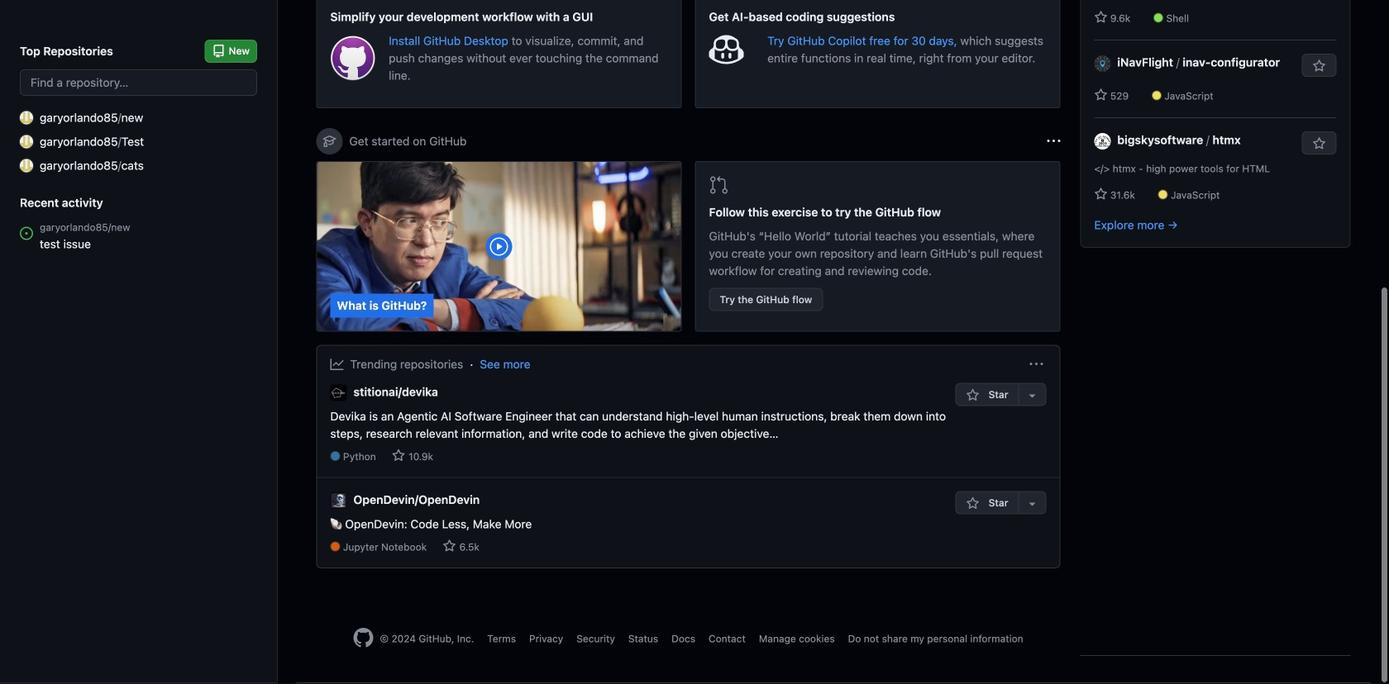 Task type: describe. For each thing, give the bounding box(es) containing it.
@bigskysoftware profile image
[[1094, 133, 1111, 150]]

git pull request image
[[709, 175, 729, 195]]

star image for add this repository to a list icon
[[966, 497, 979, 510]]

Top Repositories search field
[[20, 69, 257, 96]]

feed item heading menu image
[[1030, 358, 1043, 371]]

explore element
[[1080, 0, 1351, 657]]

github desktop image
[[330, 36, 376, 81]]

Find a repository… text field
[[20, 69, 257, 96]]

try the github flow element
[[695, 161, 1060, 332]]

@inavflight profile image
[[1094, 55, 1111, 72]]

repo details element for @opendevin profile image
[[330, 540, 532, 555]]

what is github? element
[[316, 161, 682, 332]]

star image for add this repository to a list image
[[966, 389, 979, 402]]

star this repository image for @inavflight profile icon
[[1313, 60, 1326, 73]]

new image
[[20, 111, 33, 124]]

@opendevin profile image
[[330, 493, 347, 509]]

cats image
[[20, 159, 33, 172]]



Task type: vqa. For each thing, say whether or not it's contained in the screenshot.
@OpenDevin profile image
yes



Task type: locate. For each thing, give the bounding box(es) containing it.
star image
[[966, 389, 979, 402], [966, 497, 979, 510]]

star image left add this repository to a list image
[[966, 389, 979, 402]]

homepage image
[[353, 629, 373, 648]]

2 star this repository image from the top
[[1313, 137, 1326, 150]]

@stitionai profile image
[[330, 385, 347, 401]]

open issue image
[[20, 227, 33, 240]]

1 repo details element from the top
[[330, 449, 955, 464]]

add this repository to a list image
[[1026, 497, 1039, 510]]

2 repo details element from the top
[[330, 540, 532, 555]]

what is github? image
[[317, 162, 681, 331]]

repo details element
[[330, 449, 955, 464], [330, 540, 532, 555]]

add this repository to a list image
[[1026, 389, 1039, 402]]

why am i seeing this? image
[[1047, 135, 1060, 148]]

1 vertical spatial repo details element
[[330, 540, 532, 555]]

1 star image from the top
[[966, 389, 979, 402]]

mortar board image
[[323, 135, 336, 148]]

graph image
[[330, 358, 344, 371]]

test image
[[20, 135, 33, 148]]

star this repository image
[[1313, 60, 1326, 73], [1313, 137, 1326, 150]]

1 vertical spatial star image
[[966, 497, 979, 510]]

1 star this repository image from the top
[[1313, 60, 1326, 73]]

2 star image from the top
[[966, 497, 979, 510]]

star image
[[1094, 11, 1108, 24], [1094, 88, 1108, 102], [1094, 188, 1108, 201], [392, 449, 405, 462], [443, 540, 456, 553]]

play image
[[489, 237, 509, 257]]

simplify your development workflow with a gui element
[[316, 0, 682, 108]]

repo details element for @stitionai profile icon
[[330, 449, 955, 464]]

0 vertical spatial repo details element
[[330, 449, 955, 464]]

1 vertical spatial star this repository image
[[1313, 137, 1326, 150]]

star this repository image for @bigskysoftware profile icon
[[1313, 137, 1326, 150]]

get ai-based coding suggestions element
[[695, 0, 1060, 108]]

star image left add this repository to a list icon
[[966, 497, 979, 510]]

0 vertical spatial star this repository image
[[1313, 60, 1326, 73]]

0 vertical spatial star image
[[966, 389, 979, 402]]



